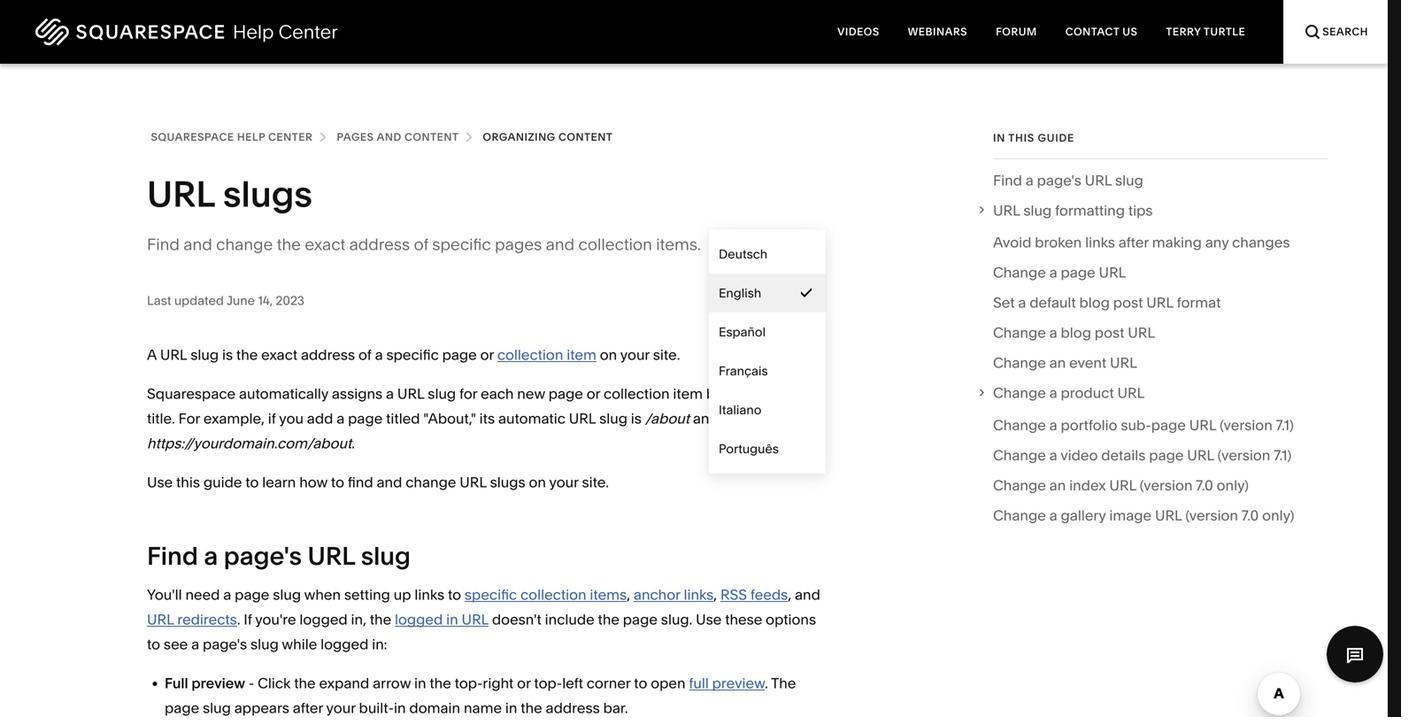 Task type: locate. For each thing, give the bounding box(es) containing it.
1 vertical spatial this
[[176, 474, 200, 491]]

page down assigns
[[348, 410, 383, 427]]

on for your
[[600, 346, 617, 364]]

or right right
[[517, 675, 531, 692]]

full right 'open'
[[689, 675, 709, 692]]

a up default
[[1050, 264, 1058, 281]]

a inside doesn't include the page slug. use these options to see a page's slug while logged in:
[[191, 636, 199, 653]]

url right "event"
[[1111, 354, 1138, 372]]

doesn't
[[492, 611, 542, 628]]

1 vertical spatial squarespace
[[147, 385, 236, 403]]

url inside set a default blog post url format 'link'
[[1147, 294, 1174, 311]]

in this guide
[[994, 132, 1075, 144]]

after
[[1119, 234, 1149, 251], [293, 700, 323, 717]]

slug left /about
[[600, 410, 628, 427]]

a right need
[[223, 586, 231, 604]]

url left format
[[1147, 294, 1174, 311]]

preview left the -
[[192, 675, 245, 692]]

links inside avoid broken links after making any changes link
[[1086, 234, 1116, 251]]

2 horizontal spatial ,
[[789, 586, 792, 604]]

in down arrow
[[394, 700, 406, 717]]

use
[[147, 474, 173, 491], [696, 611, 722, 628]]

use inside doesn't include the page slug. use these options to see a page's slug while logged in:
[[696, 611, 722, 628]]

in down right
[[506, 700, 518, 717]]

change down url slugs
[[216, 235, 273, 254]]

7 change from the top
[[994, 507, 1047, 524]]

1 change from the top
[[994, 264, 1047, 281]]

page up the if
[[235, 586, 270, 604]]

, left anchor
[[627, 586, 631, 604]]

2 change from the top
[[994, 324, 1047, 342]]

2 horizontal spatial .
[[765, 675, 769, 692]]

change down change a blog post url link
[[994, 354, 1047, 372]]

its
[[773, 385, 788, 403], [480, 410, 495, 427], [722, 410, 738, 427]]

1 horizontal spatial of
[[414, 235, 429, 254]]

blog up change a blog post url
[[1080, 294, 1111, 311]]

slug inside . the page slug appears after your built-in domain name in the address bar.
[[203, 700, 231, 717]]

guide down "https://yourdomain.com/about"
[[204, 474, 242, 491]]

0 horizontal spatial links
[[415, 586, 445, 604]]

0 horizontal spatial your
[[326, 700, 356, 717]]

0 horizontal spatial site.
[[582, 474, 609, 491]]

logged down in, on the left
[[321, 636, 369, 653]]

change a blog post url link
[[994, 321, 1156, 351]]

squarespace inside squarespace automatically assigns a url slug for each new page or collection item based on its title. for example, if you add a page titled "about," its automatic url slug is
[[147, 385, 236, 403]]

1 vertical spatial .
[[237, 611, 240, 628]]

your up /about
[[621, 346, 650, 364]]

guide
[[1038, 132, 1075, 144], [204, 474, 242, 491]]

you'll
[[147, 586, 182, 604]]

url inside change an index url (version 7.0 only) link
[[1110, 477, 1137, 494]]

1 horizontal spatial site.
[[653, 346, 680, 364]]

slug down you're
[[251, 636, 279, 653]]

event
[[1070, 354, 1107, 372]]

left
[[563, 675, 584, 692]]

1 vertical spatial after
[[293, 700, 323, 717]]

making
[[1153, 234, 1203, 251]]

find and change the exact address of specific pages and collection items.
[[147, 235, 701, 254]]

0 horizontal spatial slugs
[[223, 172, 313, 216]]

page's down redirects
[[203, 636, 247, 653]]

1 vertical spatial site.
[[582, 474, 609, 491]]

url inside change a gallery image url (version 7.0 only) link
[[1156, 507, 1183, 524]]

7.0 inside change an index url (version 7.0 only) link
[[1197, 477, 1214, 494]]

0 vertical spatial this
[[1009, 132, 1035, 144]]

español
[[719, 325, 766, 340]]

item
[[567, 346, 597, 364], [673, 385, 703, 403]]

pages
[[337, 131, 374, 143]]

1 horizontal spatial on
[[600, 346, 617, 364]]

0 horizontal spatial after
[[293, 700, 323, 717]]

the
[[771, 675, 797, 692]]

change down avoid at the top of the page
[[994, 264, 1047, 281]]

rss feeds link
[[721, 586, 789, 604]]

a right 'see'
[[191, 636, 199, 653]]

a inside change a portfolio sub-page url (version 7.1) link
[[1050, 417, 1058, 434]]

post inside 'link'
[[1114, 294, 1144, 311]]

assigns
[[332, 385, 383, 403]]

2 horizontal spatial your
[[621, 346, 650, 364]]

url slugs
[[147, 172, 313, 216]]

in inside you'll need a page slug when setting up links to specific collection items , anchor links , rss feeds , and url redirects . if you're logged in, the logged in url
[[446, 611, 458, 628]]

the up domain
[[430, 675, 451, 692]]

0 horizontal spatial or
[[481, 346, 494, 364]]

0 horizontal spatial use
[[147, 474, 173, 491]]

an left "event"
[[1050, 354, 1067, 372]]

0 vertical spatial guide
[[1038, 132, 1075, 144]]

find a page's url slug
[[994, 172, 1144, 189], [147, 541, 411, 571]]

page down change a portfolio sub-page url (version 7.1) link
[[1150, 447, 1184, 464]]

2023
[[276, 293, 305, 308]]

change a portfolio sub-page url (version 7.1)
[[994, 417, 1295, 434]]

this for use
[[176, 474, 200, 491]]

see
[[164, 636, 188, 653]]

url right italiano
[[764, 410, 791, 427]]

page down broken
[[1061, 264, 1096, 281]]

/about
[[645, 410, 690, 427]]

on
[[600, 346, 617, 364], [752, 385, 769, 403], [529, 474, 546, 491]]

is inside /about and its full url is https://yourdomain.com/about .
[[795, 410, 806, 427]]

format
[[1178, 294, 1222, 311]]

links up slug.
[[684, 586, 714, 604]]

slug left the appears
[[203, 700, 231, 717]]

1 vertical spatial only)
[[1263, 507, 1295, 524]]

title. for
[[147, 410, 200, 427]]

this for in
[[1009, 132, 1035, 144]]

url down you'll
[[147, 611, 174, 628]]

specific up titled
[[387, 346, 439, 364]]

slug up avoid broken links after making any changes
[[1116, 172, 1144, 189]]

2 vertical spatial .
[[765, 675, 769, 692]]

3 , from the left
[[789, 586, 792, 604]]

specific up doesn't
[[465, 586, 517, 604]]

squarespace for squarespace automatically assigns a url slug for each new page or collection item based on its title. for example, if you add a page titled "about," its automatic url slug is
[[147, 385, 236, 403]]

0 vertical spatial post
[[1114, 294, 1144, 311]]

set a default blog post url format link
[[994, 291, 1222, 321]]

video
[[1061, 447, 1099, 464]]

slug inside you'll need a page slug when setting up links to specific collection items , anchor links , rss feeds , and url redirects . if you're logged in, the logged in url
[[273, 586, 301, 604]]

a left gallery
[[1050, 507, 1058, 524]]

5 change from the top
[[994, 447, 1047, 464]]

0 horizontal spatial of
[[359, 346, 372, 364]]

1 horizontal spatial preview
[[713, 675, 765, 692]]

url inside /about and its full url is https://yourdomain.com/about .
[[764, 410, 791, 427]]

1 horizontal spatial slugs
[[490, 474, 526, 491]]

change left gallery
[[994, 507, 1047, 524]]

2 preview from the left
[[713, 675, 765, 692]]

change a page url link
[[994, 261, 1127, 291]]

1 horizontal spatial or
[[517, 675, 531, 692]]

pages and content link
[[337, 128, 459, 147]]

broken
[[1035, 234, 1082, 251]]

0 vertical spatial or
[[481, 346, 494, 364]]

change an index url (version 7.0 only)
[[994, 477, 1250, 494]]

feeds
[[751, 586, 789, 604]]

avoid
[[994, 234, 1032, 251]]

italiano
[[719, 403, 762, 418]]

on down français
[[752, 385, 769, 403]]

to left 'see'
[[147, 636, 160, 653]]

contact us
[[1066, 25, 1138, 38]]

your
[[621, 346, 650, 364], [550, 474, 579, 491], [326, 700, 356, 717]]

collection
[[579, 235, 653, 254], [498, 346, 564, 364], [604, 385, 670, 403], [521, 586, 587, 604]]

1 an from the top
[[1050, 354, 1067, 372]]

slug
[[1116, 172, 1144, 189], [191, 346, 219, 364], [428, 385, 456, 403], [600, 410, 628, 427], [361, 541, 411, 571], [273, 586, 301, 604], [251, 636, 279, 653], [203, 700, 231, 717]]

post down avoid broken links after making any changes link
[[1114, 294, 1144, 311]]

url inside find a page's url slug link
[[1085, 172, 1113, 189]]

0 horizontal spatial .
[[237, 611, 240, 628]]

top-
[[455, 675, 483, 692], [534, 675, 563, 692]]

a url slug is the exact address of a specific page or collection item on your site.
[[147, 346, 680, 364]]

full preview link
[[689, 675, 765, 692]]

3 change from the top
[[994, 354, 1047, 372]]

1 vertical spatial use
[[696, 611, 722, 628]]

2 vertical spatial specific
[[465, 586, 517, 604]]

1 vertical spatial post
[[1095, 324, 1125, 342]]

0 vertical spatial blog
[[1080, 294, 1111, 311]]

0 vertical spatial after
[[1119, 234, 1149, 251]]

is right italiano
[[795, 410, 806, 427]]

exact
[[305, 235, 346, 254], [261, 346, 298, 364]]

1 horizontal spatial its
[[722, 410, 738, 427]]

1 vertical spatial blog
[[1061, 324, 1092, 342]]

specific left pages
[[433, 235, 491, 254]]

change
[[216, 235, 273, 254], [406, 474, 456, 491]]

0 horizontal spatial exact
[[261, 346, 298, 364]]

last
[[147, 293, 171, 308]]

url inside change a blog post url link
[[1129, 324, 1156, 342]]

only)
[[1217, 477, 1250, 494], [1263, 507, 1295, 524]]

how
[[300, 474, 328, 491]]

full up "português"
[[741, 410, 761, 427]]

and right find
[[377, 474, 402, 491]]

change for change a portfolio sub-page url (version 7.1)
[[994, 417, 1047, 434]]

top- up name
[[455, 675, 483, 692]]

1 vertical spatial change
[[406, 474, 456, 491]]

to
[[246, 474, 259, 491], [331, 474, 345, 491], [448, 586, 461, 604], [147, 636, 160, 653], [634, 675, 648, 692]]

1 horizontal spatial exact
[[305, 235, 346, 254]]

terry turtle link
[[1153, 0, 1260, 64]]

page down full
[[165, 700, 199, 717]]

logged down up
[[395, 611, 443, 628]]

2 horizontal spatial is
[[795, 410, 806, 427]]

0 vertical spatial 7.0
[[1197, 477, 1214, 494]]

page right new
[[549, 385, 584, 403]]

0 horizontal spatial ,
[[627, 586, 631, 604]]

change for change a video details page url (version 7.1)
[[994, 447, 1047, 464]]

2 an from the top
[[1050, 477, 1067, 494]]

url right a
[[160, 346, 187, 364]]

4 change from the top
[[994, 417, 1047, 434]]

blog up change an event url
[[1061, 324, 1092, 342]]

its down each
[[480, 410, 495, 427]]

is down last updated june 14, 2023
[[222, 346, 233, 364]]

change for change a gallery image url (version 7.0 only)
[[994, 507, 1047, 524]]

1 vertical spatial on
[[752, 385, 769, 403]]

1 horizontal spatial use
[[696, 611, 722, 628]]

1 horizontal spatial only)
[[1263, 507, 1295, 524]]

url up set a default blog post url format
[[1100, 264, 1127, 281]]

1 vertical spatial or
[[587, 385, 601, 403]]

1 horizontal spatial find a page's url slug
[[994, 172, 1144, 189]]

. inside /about and its full url is https://yourdomain.com/about .
[[352, 435, 355, 452]]

on inside squarespace automatically assigns a url slug for each new page or collection item based on its title. for example, if you add a page titled "about," its automatic url slug is
[[752, 385, 769, 403]]

links
[[1086, 234, 1116, 251], [415, 586, 445, 604], [684, 586, 714, 604]]

0 vertical spatial on
[[600, 346, 617, 364]]

1 horizontal spatial guide
[[1038, 132, 1075, 144]]

english inside english dropdown button
[[719, 286, 762, 301]]

guide for in
[[1038, 132, 1075, 144]]

links right broken
[[1086, 234, 1116, 251]]

1 vertical spatial item
[[673, 385, 703, 403]]

expand
[[319, 675, 370, 692]]

to up logged in url link
[[448, 586, 461, 604]]

1 horizontal spatial this
[[1009, 132, 1035, 144]]

change down the 'set'
[[994, 324, 1047, 342]]

url down /about and its full url is https://yourdomain.com/about .
[[460, 474, 487, 491]]

page's up you're
[[224, 541, 302, 571]]

specific
[[433, 235, 491, 254], [387, 346, 439, 364], [465, 586, 517, 604]]

a left video at the right
[[1050, 447, 1058, 464]]

list box
[[709, 235, 826, 468]]

1 vertical spatial an
[[1050, 477, 1067, 494]]

.
[[352, 435, 355, 452], [237, 611, 240, 628], [765, 675, 769, 692]]

. inside you'll need a page slug when setting up links to specific collection items , anchor links , rss feeds , and url redirects . if you're logged in, the logged in url
[[237, 611, 240, 628]]

the
[[277, 235, 301, 254], [236, 346, 258, 364], [370, 611, 392, 628], [598, 611, 620, 628], [294, 675, 316, 692], [430, 675, 451, 692], [521, 700, 543, 717]]

0 horizontal spatial is
[[222, 346, 233, 364]]

. up find
[[352, 435, 355, 452]]

6 change from the top
[[994, 477, 1047, 494]]

, up options
[[789, 586, 792, 604]]

full
[[741, 410, 761, 427], [689, 675, 709, 692]]

english button
[[709, 274, 826, 313]]

0 vertical spatial squarespace
[[151, 131, 234, 143]]

0 horizontal spatial full
[[689, 675, 709, 692]]

1 vertical spatial find a page's url slug
[[147, 541, 411, 571]]

url
[[1085, 172, 1113, 189], [147, 172, 215, 216], [1100, 264, 1127, 281], [1147, 294, 1174, 311], [1129, 324, 1156, 342], [160, 346, 187, 364], [1111, 354, 1138, 372], [398, 385, 425, 403], [569, 410, 596, 427], [764, 410, 791, 427], [1190, 417, 1217, 434], [1188, 447, 1215, 464], [460, 474, 487, 491], [1110, 477, 1137, 494], [1156, 507, 1183, 524], [308, 541, 355, 571], [147, 611, 174, 628], [462, 611, 489, 628]]

the inside doesn't include the page slug. use these options to see a page's slug while logged in:
[[598, 611, 620, 628]]

a left portfolio
[[1050, 417, 1058, 434]]

2 vertical spatial address
[[546, 700, 600, 717]]

the right in, on the left
[[370, 611, 392, 628]]

or up each
[[481, 346, 494, 364]]

blog inside set a default blog post url format 'link'
[[1080, 294, 1111, 311]]

the right name
[[521, 700, 543, 717]]

1 , from the left
[[627, 586, 631, 604]]

2 vertical spatial on
[[529, 474, 546, 491]]

1 horizontal spatial ,
[[714, 586, 717, 604]]

or
[[481, 346, 494, 364], [587, 385, 601, 403], [517, 675, 531, 692]]

2 horizontal spatial links
[[1086, 234, 1116, 251]]

squarespace automatically assigns a url slug for each new page or collection item based on its title. for example, if you add a page titled "about," its automatic url slug is
[[147, 385, 788, 427]]

, left rss
[[714, 586, 717, 604]]

a right add at the left bottom of the page
[[337, 410, 345, 427]]

logged
[[300, 611, 348, 628], [395, 611, 443, 628], [321, 636, 369, 653]]

1 horizontal spatial is
[[631, 410, 642, 427]]

the right click
[[294, 675, 316, 692]]

0 horizontal spatial top-
[[455, 675, 483, 692]]

and
[[377, 131, 402, 143], [184, 235, 212, 254], [546, 235, 575, 254], [693, 410, 719, 427], [377, 474, 402, 491], [795, 586, 821, 604]]

an left the index
[[1050, 477, 1067, 494]]

1 horizontal spatial full
[[741, 410, 761, 427]]

change an event url
[[994, 354, 1138, 372]]

redirects
[[177, 611, 237, 628]]

item inside squarespace automatically assigns a url slug for each new page or collection item based on its title. for example, if you add a page titled "about," its automatic url slug is
[[673, 385, 703, 403]]

anchor links link
[[634, 586, 714, 604]]

find a page's url slug up when
[[147, 541, 411, 571]]

when
[[304, 586, 341, 604]]

2 horizontal spatial its
[[773, 385, 788, 403]]

0 vertical spatial an
[[1050, 354, 1067, 372]]

0 vertical spatial use
[[147, 474, 173, 491]]

find up last
[[147, 235, 180, 254]]

squarespace up title. for
[[147, 385, 236, 403]]

a inside change a blog post url link
[[1050, 324, 1058, 342]]

an inside "link"
[[1050, 354, 1067, 372]]

guide for use
[[204, 474, 242, 491]]

0 vertical spatial item
[[567, 346, 597, 364]]

guide up find a page's url slug link
[[1038, 132, 1075, 144]]

1 vertical spatial 7.0
[[1242, 507, 1260, 524]]

in right arrow
[[414, 675, 426, 692]]

find up you'll
[[147, 541, 198, 571]]

change left the index
[[994, 477, 1047, 494]]

and down "based"
[[693, 410, 719, 427]]

0 vertical spatial only)
[[1217, 477, 1250, 494]]

its down "based"
[[722, 410, 738, 427]]

find a page's url slug down in this guide
[[994, 172, 1144, 189]]

center
[[268, 131, 313, 143]]

change for change an index url (version 7.0 only)
[[994, 477, 1047, 494]]

is inside squarespace automatically assigns a url slug for each new page or collection item based on its title. for example, if you add a page titled "about," its automatic url slug is
[[631, 410, 642, 427]]

url right sub-
[[1190, 417, 1217, 434]]

2 horizontal spatial or
[[587, 385, 601, 403]]

on down automatic
[[529, 474, 546, 491]]

list box containing deutsch
[[709, 235, 826, 468]]

on for its
[[752, 385, 769, 403]]

use down title. for
[[147, 474, 173, 491]]

a down in this guide
[[1026, 172, 1034, 189]]

0 vertical spatial .
[[352, 435, 355, 452]]

links right up
[[415, 586, 445, 604]]

slugs down /about and its full url is https://yourdomain.com/about .
[[490, 474, 526, 491]]

1 vertical spatial guide
[[204, 474, 242, 491]]

url down set a default blog post url format 'link'
[[1129, 324, 1156, 342]]

arrow
[[373, 675, 411, 692]]

change inside "link"
[[994, 354, 1047, 372]]

url inside change a portfolio sub-page url (version 7.1) link
[[1190, 417, 1217, 434]]

0 horizontal spatial this
[[176, 474, 200, 491]]

2 vertical spatial page's
[[203, 636, 247, 653]]

/about and its full url is https://yourdomain.com/about .
[[147, 410, 806, 452]]

0 horizontal spatial 7.0
[[1197, 477, 1214, 494]]

1 vertical spatial address
[[301, 346, 355, 364]]

2 vertical spatial or
[[517, 675, 531, 692]]

0 horizontal spatial on
[[529, 474, 546, 491]]

a up need
[[204, 541, 218, 571]]

is left /about
[[631, 410, 642, 427]]

0 horizontal spatial preview
[[192, 675, 245, 692]]

0 vertical spatial slugs
[[223, 172, 313, 216]]

1 vertical spatial find
[[147, 235, 180, 254]]

1 horizontal spatial 7.0
[[1242, 507, 1260, 524]]

change a gallery image url (version 7.0 only)
[[994, 507, 1295, 524]]

your down automatic
[[550, 474, 579, 491]]

logged in url link
[[395, 611, 489, 628]]

1 vertical spatial of
[[359, 346, 372, 364]]

. inside . the page slug appears after your built-in domain name in the address bar.
[[765, 675, 769, 692]]

logged down when
[[300, 611, 348, 628]]

. left the
[[765, 675, 769, 692]]

help
[[237, 131, 266, 143]]

2 horizontal spatial on
[[752, 385, 769, 403]]



Task type: vqa. For each thing, say whether or not it's contained in the screenshot.
marketing basics
no



Task type: describe. For each thing, give the bounding box(es) containing it.
and inside you'll need a page slug when setting up links to specific collection items , anchor links , rss feeds , and url redirects . if you're logged in, the logged in url
[[795, 586, 821, 604]]

updated
[[174, 293, 224, 308]]

appears
[[234, 700, 290, 717]]

index
[[1070, 477, 1107, 494]]

titled
[[386, 410, 420, 427]]

to left 'open'
[[634, 675, 648, 692]]

find a page's url slug link
[[994, 168, 1144, 198]]

0 vertical spatial find a page's url slug
[[994, 172, 1144, 189]]

collection inside squarespace automatically assigns a url slug for each new page or collection item based on its title. for example, if you add a page titled "about," its automatic url slug is
[[604, 385, 670, 403]]

if
[[268, 410, 276, 427]]

squarespace for squarespace help center
[[151, 131, 234, 143]]

videos
[[838, 25, 880, 38]]

url inside the change a page url link
[[1100, 264, 1127, 281]]

organizing content
[[483, 131, 613, 143]]

page inside doesn't include the page slug. use these options to see a page's slug while logged in:
[[623, 611, 658, 628]]

organizing content link
[[483, 128, 613, 147]]

or for top-
[[517, 675, 531, 692]]

a inside find a page's url slug link
[[1026, 172, 1034, 189]]

the inside . the page slug appears after your built-in domain name in the address bar.
[[521, 700, 543, 717]]

slug up "about,"
[[428, 385, 456, 403]]

webinars link
[[894, 0, 982, 64]]

url down the squarespace help center link
[[147, 172, 215, 216]]

the up '2023'
[[277, 235, 301, 254]]

setting
[[344, 586, 390, 604]]

its inside /about and its full url is https://yourdomain.com/about .
[[722, 410, 738, 427]]

0 vertical spatial exact
[[305, 235, 346, 254]]

terry turtle
[[1167, 25, 1246, 38]]

a inside the change a page url link
[[1050, 264, 1058, 281]]

an for index
[[1050, 477, 1067, 494]]

7.1) for change a video details page url (version 7.1)
[[1275, 447, 1292, 464]]

page inside change a portfolio sub-page url (version 7.1) link
[[1152, 417, 1187, 434]]

1 vertical spatial slugs
[[490, 474, 526, 491]]

change for change a blog post url
[[994, 324, 1047, 342]]

page inside . the page slug appears after your built-in domain name in the address bar.
[[165, 700, 199, 717]]

your inside . the page slug appears after your built-in domain name in the address bar.
[[326, 700, 356, 717]]

specific collection items link
[[465, 586, 627, 604]]

1 horizontal spatial after
[[1119, 234, 1149, 251]]

content
[[559, 131, 613, 143]]

0 horizontal spatial its
[[480, 410, 495, 427]]

a up titled
[[386, 385, 394, 403]]

0 vertical spatial site.
[[653, 346, 680, 364]]

specific inside you'll need a page slug when setting up links to specific collection items , anchor links , rss feeds , and url redirects . if you're logged in, the logged in url
[[465, 586, 517, 604]]

page inside the change a page url link
[[1061, 264, 1096, 281]]

for
[[460, 385, 478, 403]]

to inside doesn't include the page slug. use these options to see a page's slug while logged in:
[[147, 636, 160, 653]]

a inside change a video details page url (version 7.1) link
[[1050, 447, 1058, 464]]

0 horizontal spatial find a page's url slug
[[147, 541, 411, 571]]

in:
[[372, 636, 387, 653]]

1 horizontal spatial links
[[684, 586, 714, 604]]

or inside squarespace automatically assigns a url slug for each new page or collection item based on its title. for example, if you add a page titled "about," its automatic url slug is
[[587, 385, 601, 403]]

collection inside you'll need a page slug when setting up links to specific collection items , anchor links , rss feeds , and url redirects . if you're logged in, the logged in url
[[521, 586, 587, 604]]

url right automatic
[[569, 410, 596, 427]]

name
[[464, 700, 502, 717]]

automatically
[[239, 385, 329, 403]]

default
[[1030, 294, 1077, 311]]

if
[[244, 611, 252, 628]]

these
[[726, 611, 763, 628]]

and inside /about and its full url is https://yourdomain.com/about .
[[693, 410, 719, 427]]

click
[[258, 675, 291, 692]]

page inside you'll need a page slug when setting up links to specific collection items , anchor links , rss feeds , and url redirects . if you're logged in, the logged in url
[[235, 586, 270, 604]]

1 vertical spatial page's
[[224, 541, 302, 571]]

bar.
[[604, 700, 628, 717]]

0 vertical spatial specific
[[433, 235, 491, 254]]

português
[[719, 441, 779, 457]]

1 horizontal spatial change
[[406, 474, 456, 491]]

1 preview from the left
[[192, 675, 245, 692]]

page inside change a video details page url (version 7.1) link
[[1150, 447, 1184, 464]]

organizing
[[483, 131, 556, 143]]

collection up new
[[498, 346, 564, 364]]

to left find
[[331, 474, 345, 491]]

the inside you'll need a page slug when setting up links to specific collection items , anchor links , rss feeds , and url redirects . if you're logged in, the logged in url
[[370, 611, 392, 628]]

pages and content
[[337, 131, 459, 143]]

or for collection
[[481, 346, 494, 364]]

deutsch
[[719, 247, 768, 262]]

contact
[[1066, 25, 1120, 38]]

doesn't include the page slug. use these options to see a page's slug while logged in:
[[147, 611, 817, 653]]

forum link
[[982, 0, 1052, 64]]

example,
[[204, 410, 265, 427]]

in
[[994, 132, 1006, 144]]

1 vertical spatial your
[[550, 474, 579, 491]]

url inside change an event url "link"
[[1111, 354, 1138, 372]]

change for change an event url
[[994, 354, 1047, 372]]

a inside change a gallery image url (version 7.0 only) link
[[1050, 507, 1058, 524]]

gallery
[[1061, 507, 1107, 524]]

videos link
[[824, 0, 894, 64]]

you're
[[255, 611, 296, 628]]

and right the pages
[[377, 131, 402, 143]]

change a video details page url (version 7.1)
[[994, 447, 1292, 464]]

logged inside doesn't include the page slug. use these options to see a page's slug while logged in:
[[321, 636, 369, 653]]

7.1) for change a portfolio sub-page url (version 7.1)
[[1277, 417, 1295, 434]]

add
[[307, 410, 333, 427]]

7.0 inside change a gallery image url (version 7.0 only) link
[[1242, 507, 1260, 524]]

1 vertical spatial specific
[[387, 346, 439, 364]]

0 horizontal spatial change
[[216, 235, 273, 254]]

slug inside doesn't include the page slug. use these options to see a page's slug while logged in:
[[251, 636, 279, 653]]

0 horizontal spatial only)
[[1217, 477, 1250, 494]]

-
[[249, 675, 254, 692]]

changes
[[1233, 234, 1291, 251]]

last updated june 14, 2023
[[147, 293, 305, 308]]

to inside you'll need a page slug when setting up links to specific collection items , anchor links , rss feeds , and url redirects . if you're logged in, the logged in url
[[448, 586, 461, 604]]

1 vertical spatial exact
[[261, 346, 298, 364]]

squarespace help center
[[151, 131, 313, 143]]

change for change a page url
[[994, 264, 1047, 281]]

terry
[[1167, 25, 1202, 38]]

0 vertical spatial page's
[[1038, 172, 1082, 189]]

url up titled
[[398, 385, 425, 403]]

0 horizontal spatial item
[[567, 346, 597, 364]]

automatic
[[499, 410, 566, 427]]

collection item link
[[498, 346, 597, 364]]

full
[[165, 675, 188, 692]]

turtle
[[1204, 25, 1246, 38]]

full inside /about and its full url is https://yourdomain.com/about .
[[741, 410, 761, 427]]

a inside set a default blog post url format 'link'
[[1019, 294, 1027, 311]]

contact us link
[[1052, 0, 1153, 64]]

2 , from the left
[[714, 586, 717, 604]]

a inside you'll need a page slug when setting up links to specific collection items , anchor links , rss feeds , and url redirects . if you're logged in, the logged in url
[[223, 586, 231, 604]]

avoid broken links after making any changes
[[994, 234, 1291, 251]]

blog inside change a blog post url link
[[1061, 324, 1092, 342]]

need
[[185, 586, 220, 604]]

. the page slug appears after your built-in domain name in the address bar.
[[165, 675, 797, 717]]

collection left items. on the top
[[579, 235, 653, 254]]

set
[[994, 294, 1015, 311]]

0 vertical spatial of
[[414, 235, 429, 254]]

2 vertical spatial find
[[147, 541, 198, 571]]

portfolio
[[1061, 417, 1118, 434]]

june
[[227, 293, 255, 308]]

full preview - click the expand arrow in the top-right or top-left corner to open full preview
[[165, 675, 765, 692]]

slug right a
[[191, 346, 219, 364]]

details
[[1102, 447, 1146, 464]]

and up updated
[[184, 235, 212, 254]]

options
[[766, 611, 817, 628]]

url left doesn't
[[462, 611, 489, 628]]

français
[[719, 364, 768, 379]]

use this guide to learn how to find and change url slugs on your site.
[[147, 474, 609, 491]]

squarespace help center link
[[151, 128, 313, 147]]

page up for
[[442, 346, 477, 364]]

include
[[545, 611, 595, 628]]

change a blog post url
[[994, 324, 1156, 342]]

change an event url link
[[994, 351, 1138, 381]]

https://yourdomain.com/about
[[147, 435, 352, 452]]

1 top- from the left
[[455, 675, 483, 692]]

and right pages
[[546, 235, 575, 254]]

url up when
[[308, 541, 355, 571]]

slug up up
[[361, 541, 411, 571]]

slug inside find a page's url slug link
[[1116, 172, 1144, 189]]

avoid broken links after making any changes link
[[994, 230, 1291, 261]]

url inside change a video details page url (version 7.1) link
[[1188, 447, 1215, 464]]

change an index url (version 7.0 only) link
[[994, 473, 1250, 503]]

any
[[1206, 234, 1230, 251]]

sub-
[[1122, 417, 1152, 434]]

address inside . the page slug appears after your built-in domain name in the address bar.
[[546, 700, 600, 717]]

corner
[[587, 675, 631, 692]]

page's inside doesn't include the page slug. use these options to see a page's slug while logged in:
[[203, 636, 247, 653]]

change a video details page url (version 7.1) link
[[994, 443, 1292, 473]]

the up automatically
[[236, 346, 258, 364]]

0 vertical spatial address
[[349, 235, 410, 254]]

to left learn
[[246, 474, 259, 491]]

items.
[[656, 235, 701, 254]]

2 top- from the left
[[534, 675, 563, 692]]

webinars
[[908, 25, 968, 38]]

after inside . the page slug appears after your built-in domain name in the address bar.
[[293, 700, 323, 717]]

0 vertical spatial find
[[994, 172, 1023, 189]]

set a default blog post url format
[[994, 294, 1222, 311]]

a up assigns
[[375, 346, 383, 364]]

a
[[147, 346, 157, 364]]

forum
[[996, 25, 1038, 38]]

14,
[[258, 293, 273, 308]]

an for event
[[1050, 354, 1067, 372]]



